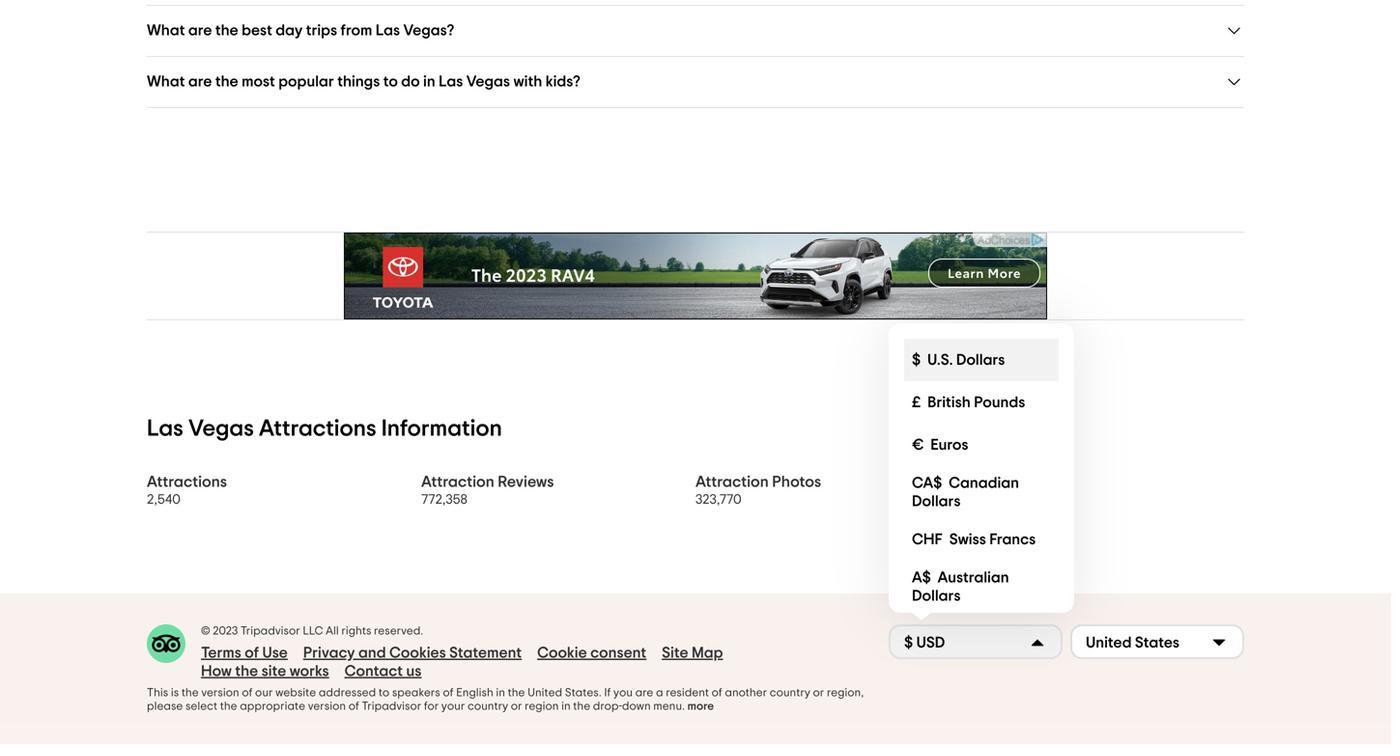 Task type: vqa. For each thing, say whether or not it's contained in the screenshot.


Task type: locate. For each thing, give the bounding box(es) containing it.
0 vertical spatial las
[[376, 23, 400, 38]]

the inside site map how the site works
[[235, 664, 258, 680]]

are inside dropdown button
[[188, 74, 212, 89]]

1 horizontal spatial vegas
[[466, 74, 510, 89]]

attraction
[[421, 475, 494, 491], [696, 475, 769, 491]]

dollars up £  british pounds
[[956, 353, 1005, 368]]

$  u.s.
[[912, 353, 953, 368]]

or left region
[[511, 701, 522, 713]]

0 vertical spatial attractions
[[259, 418, 376, 441]]

1 horizontal spatial las
[[376, 23, 400, 38]]

1 horizontal spatial united
[[1086, 636, 1132, 651]]

1 what from the top
[[147, 23, 185, 38]]

1 horizontal spatial attractions
[[259, 418, 376, 441]]

terms of use link
[[201, 644, 288, 663]]

9:28
[[1025, 494, 1051, 507]]

dollars down ca$  canadian
[[912, 494, 961, 510]]

to down contact us link
[[379, 688, 390, 700]]

0 vertical spatial vegas
[[466, 74, 510, 89]]

1 vertical spatial united
[[528, 688, 562, 700]]

country down "english"
[[468, 701, 508, 713]]

las right do
[[439, 74, 463, 89]]

you
[[613, 688, 633, 700]]

0 horizontal spatial united
[[528, 688, 562, 700]]

in right "english"
[[496, 688, 505, 700]]

2 horizontal spatial las
[[439, 74, 463, 89]]

contact
[[345, 664, 403, 680]]

the right is
[[181, 688, 199, 700]]

site map how the site works
[[201, 646, 723, 680]]

version
[[201, 688, 239, 700], [308, 701, 346, 713]]

attraction up the 323,770
[[696, 475, 769, 491]]

dollars down a$  australian
[[912, 589, 961, 604]]

are for most
[[188, 74, 212, 89]]

most
[[242, 74, 275, 89]]

what left most
[[147, 74, 185, 89]]

statement
[[449, 646, 522, 661]]

0 horizontal spatial or
[[511, 701, 522, 713]]

1 vertical spatial states
[[565, 688, 599, 700]]

list box
[[889, 324, 1074, 614]]

states inside popup button
[[1135, 636, 1180, 651]]

ca$  canadian dollars
[[912, 476, 1019, 510]]

tripadvisor up use
[[240, 626, 300, 638]]

£  british
[[912, 395, 971, 411]]

cookie
[[537, 646, 587, 661]]

1 horizontal spatial attraction
[[696, 475, 769, 491]]

0 horizontal spatial las
[[147, 418, 183, 441]]

0 vertical spatial or
[[813, 688, 824, 700]]

use
[[262, 646, 288, 661]]

what inside dropdown button
[[147, 23, 185, 38]]

0 horizontal spatial attraction
[[421, 475, 494, 491]]

2 what from the top
[[147, 74, 185, 89]]

time
[[1013, 475, 1048, 491]]

attraction up 772,358
[[421, 475, 494, 491]]

0 vertical spatial dollars
[[956, 353, 1005, 368]]

1 vertical spatial are
[[188, 74, 212, 89]]

dollars inside ca$  canadian dollars
[[912, 494, 961, 510]]

are left most
[[188, 74, 212, 89]]

what inside dropdown button
[[147, 74, 185, 89]]

€  euros
[[912, 438, 969, 453]]

in inside what are the most popular things to do in las vegas with kids? dropdown button
[[423, 74, 435, 89]]

are left 'a'
[[635, 688, 653, 700]]

las
[[376, 23, 400, 38], [439, 74, 463, 89], [147, 418, 183, 441]]

1 vertical spatial country
[[468, 701, 508, 713]]

2 vertical spatial las
[[147, 418, 183, 441]]

2 vertical spatial in
[[561, 701, 571, 713]]

what
[[147, 23, 185, 38], [147, 74, 185, 89]]

1 horizontal spatial version
[[308, 701, 346, 713]]

are inside dropdown button
[[188, 23, 212, 38]]

the down terms of use
[[235, 664, 258, 680]]

rights
[[341, 626, 371, 638]]

country right another
[[770, 688, 810, 700]]

to left do
[[383, 74, 398, 89]]

website
[[275, 688, 316, 700]]

version down how
[[201, 688, 239, 700]]

what left best on the top left
[[147, 23, 185, 38]]

0 vertical spatial are
[[188, 23, 212, 38]]

attractions 2,540
[[147, 475, 227, 507]]

las right from
[[376, 23, 400, 38]]

is
[[171, 688, 179, 700]]

day
[[276, 23, 303, 38]]

what for what are the best day trips from las vegas?
[[147, 23, 185, 38]]

0 vertical spatial states
[[1135, 636, 1180, 651]]

a$  australian
[[912, 571, 1009, 586]]

of up your in the left bottom of the page
[[443, 688, 454, 700]]

1 horizontal spatial tripadvisor
[[362, 701, 421, 713]]

1 horizontal spatial in
[[496, 688, 505, 700]]

0 horizontal spatial attractions
[[147, 475, 227, 491]]

or left region,
[[813, 688, 824, 700]]

2 vertical spatial dollars
[[912, 589, 961, 604]]

and
[[358, 646, 386, 661]]

or
[[813, 688, 824, 700], [511, 701, 522, 713]]

how the site works link
[[201, 663, 329, 681]]

1 vertical spatial tripadvisor
[[362, 701, 421, 713]]

1 vertical spatial las
[[439, 74, 463, 89]]

chf  swiss francs
[[912, 532, 1036, 548]]

las inside dropdown button
[[376, 23, 400, 38]]

the left most
[[215, 74, 238, 89]]

country
[[770, 688, 810, 700], [468, 701, 508, 713]]

down
[[622, 701, 651, 713]]

the left best on the top left
[[215, 23, 238, 38]]

drop-
[[593, 701, 622, 713]]

states
[[1135, 636, 1180, 651], [565, 688, 599, 700]]

united states
[[1086, 636, 1180, 651]]

0 vertical spatial version
[[201, 688, 239, 700]]

0 horizontal spatial in
[[423, 74, 435, 89]]

© 2023 tripadvisor llc all rights reserved.
[[201, 626, 423, 638]]

what are the best day trips from las vegas?
[[147, 23, 454, 38]]

our
[[255, 688, 273, 700]]

las inside dropdown button
[[439, 74, 463, 89]]

323,770
[[696, 494, 742, 507]]

1 horizontal spatial or
[[813, 688, 824, 700]]

$ usd
[[904, 636, 945, 651]]

0 vertical spatial country
[[770, 688, 810, 700]]

select
[[185, 701, 217, 713]]

1 vertical spatial version
[[308, 701, 346, 713]]

2 horizontal spatial in
[[561, 701, 571, 713]]

1 attraction from the left
[[421, 475, 494, 491]]

appropriate
[[240, 701, 305, 713]]

tripadvisor down this is the version of our website addressed to speakers of english in the united states
[[362, 701, 421, 713]]

united
[[1086, 636, 1132, 651], [528, 688, 562, 700]]

are
[[188, 23, 212, 38], [188, 74, 212, 89], [635, 688, 653, 700]]

attraction inside attraction photos 323,770
[[696, 475, 769, 491]]

francs
[[990, 532, 1036, 548]]

best
[[242, 23, 272, 38]]

map
[[692, 646, 723, 661]]

contact us
[[345, 664, 422, 680]]

in right region
[[561, 701, 571, 713]]

vegas left with at top left
[[466, 74, 510, 89]]

us
[[406, 664, 422, 680]]

dollars for ca$  canadian dollars
[[912, 494, 961, 510]]

in
[[423, 74, 435, 89], [496, 688, 505, 700], [561, 701, 571, 713]]

0 vertical spatial what
[[147, 23, 185, 38]]

0 horizontal spatial country
[[468, 701, 508, 713]]

2,540
[[147, 494, 180, 507]]

the up region
[[508, 688, 525, 700]]

tripadvisor
[[240, 626, 300, 638], [362, 701, 421, 713]]

local
[[970, 475, 1010, 491]]

with
[[513, 74, 542, 89]]

1 horizontal spatial country
[[770, 688, 810, 700]]

of up how the site works link
[[245, 646, 259, 661]]

1 horizontal spatial states
[[1135, 636, 1180, 651]]

the left drop-
[[573, 701, 590, 713]]

in inside '. if you are a resident of another country or region, please select the appropriate version of tripadvisor for your country or region in the drop-down menu.'
[[561, 701, 571, 713]]

£  british pounds
[[912, 395, 1025, 411]]

vegas up attractions 2,540
[[188, 418, 254, 441]]

0 vertical spatial in
[[423, 74, 435, 89]]

your
[[441, 701, 465, 713]]

1 vertical spatial to
[[379, 688, 390, 700]]

advertisement region
[[344, 233, 1047, 320]]

2 attraction from the left
[[696, 475, 769, 491]]

are left best on the top left
[[188, 23, 212, 38]]

are for best
[[188, 23, 212, 38]]

attraction inside attraction reviews 772,358
[[421, 475, 494, 491]]

1 vertical spatial or
[[511, 701, 522, 713]]

of up 'more' button
[[712, 688, 722, 700]]

0 vertical spatial to
[[383, 74, 398, 89]]

1 vertical spatial dollars
[[912, 494, 961, 510]]

version down addressed
[[308, 701, 346, 713]]

in right do
[[423, 74, 435, 89]]

las up attractions 2,540
[[147, 418, 183, 441]]

dollars inside a$  australian dollars
[[912, 589, 961, 604]]

1 vertical spatial what
[[147, 74, 185, 89]]

0 vertical spatial united
[[1086, 636, 1132, 651]]

2 vertical spatial are
[[635, 688, 653, 700]]

0 horizontal spatial vegas
[[188, 418, 254, 441]]

0 horizontal spatial tripadvisor
[[240, 626, 300, 638]]



Task type: describe. For each thing, give the bounding box(es) containing it.
united inside popup button
[[1086, 636, 1132, 651]]

consent
[[590, 646, 647, 661]]

local time tuesday 9:28 am
[[970, 475, 1074, 507]]

more
[[688, 701, 714, 713]]

menu.
[[653, 701, 685, 713]]

vegas inside dropdown button
[[466, 74, 510, 89]]

pounds
[[974, 395, 1025, 411]]

las vegas attractions information
[[147, 418, 502, 441]]

a
[[656, 688, 663, 700]]

trips
[[306, 23, 337, 38]]

terms
[[201, 646, 241, 661]]

speakers
[[392, 688, 440, 700]]

works
[[290, 664, 329, 680]]

the inside the what are the best day trips from las vegas? dropdown button
[[215, 23, 238, 38]]

1 vertical spatial in
[[496, 688, 505, 700]]

please
[[147, 701, 183, 713]]

more button
[[688, 700, 714, 714]]

cookie consent button
[[537, 644, 647, 663]]

what are the best day trips from las vegas? button
[[147, 21, 1244, 41]]

chf  swiss
[[912, 532, 986, 548]]

reviews
[[498, 475, 554, 491]]

site
[[662, 646, 688, 661]]

a$  australian dollars
[[912, 571, 1009, 604]]

usd
[[917, 636, 945, 651]]

all
[[326, 626, 339, 638]]

terms of use
[[201, 646, 288, 661]]

information
[[381, 418, 502, 441]]

popular
[[278, 74, 334, 89]]

how
[[201, 664, 232, 680]]

another
[[725, 688, 767, 700]]

contact us link
[[345, 663, 422, 681]]

addressed
[[319, 688, 376, 700]]

am
[[1054, 494, 1074, 507]]

the right select
[[220, 701, 237, 713]]

site map link
[[662, 644, 723, 663]]

privacy
[[303, 646, 355, 661]]

vegas?
[[403, 23, 454, 38]]

attraction photos 323,770
[[696, 475, 821, 507]]

what for what are the most popular things to do in las vegas with kids?
[[147, 74, 185, 89]]

dollars for $  u.s. dollars
[[956, 353, 1005, 368]]

list box containing $  u.s. dollars
[[889, 324, 1074, 614]]

$
[[904, 636, 913, 651]]

cookie consent
[[537, 646, 647, 661]]

the inside what are the most popular things to do in las vegas with kids? dropdown button
[[215, 74, 238, 89]]

this
[[147, 688, 168, 700]]

772,358
[[421, 494, 468, 507]]

attraction for attraction photos
[[696, 475, 769, 491]]

photos
[[772, 475, 821, 491]]

of left our
[[242, 688, 253, 700]]

reserved.
[[374, 626, 423, 638]]

of down addressed
[[348, 701, 359, 713]]

0 vertical spatial tripadvisor
[[240, 626, 300, 638]]

for
[[424, 701, 439, 713]]

if
[[604, 688, 611, 700]]

region,
[[827, 688, 864, 700]]

what are the most popular things to do in las vegas with kids?
[[147, 74, 581, 89]]

©
[[201, 626, 210, 638]]

tuesday
[[970, 494, 1022, 507]]

to inside dropdown button
[[383, 74, 398, 89]]

resident
[[666, 688, 709, 700]]

dollars for a$  australian dollars
[[912, 589, 961, 604]]

from
[[341, 23, 372, 38]]

do
[[401, 74, 420, 89]]

region
[[525, 701, 559, 713]]

attraction for attraction reviews
[[421, 475, 494, 491]]

english
[[456, 688, 494, 700]]

. if you are a resident of another country or region, please select the appropriate version of tripadvisor for your country or region in the drop-down menu.
[[147, 688, 864, 713]]

attraction reviews 772,358
[[421, 475, 554, 507]]

site
[[262, 664, 286, 680]]

llc
[[303, 626, 323, 638]]

kids?
[[546, 74, 581, 89]]

united states button
[[1071, 625, 1244, 660]]

ca$  canadian
[[912, 476, 1019, 491]]

things
[[337, 74, 380, 89]]

1 vertical spatial vegas
[[188, 418, 254, 441]]

$ usd button
[[889, 625, 1063, 660]]

privacy and cookies statement
[[303, 646, 522, 661]]

1 vertical spatial attractions
[[147, 475, 227, 491]]

cookies
[[389, 646, 446, 661]]

0 horizontal spatial states
[[565, 688, 599, 700]]

version inside '. if you are a resident of another country or region, please select the appropriate version of tripadvisor for your country or region in the drop-down menu.'
[[308, 701, 346, 713]]

this is the version of our website addressed to speakers of english in the united states
[[147, 688, 599, 700]]

are inside '. if you are a resident of another country or region, please select the appropriate version of tripadvisor for your country or region in the drop-down menu.'
[[635, 688, 653, 700]]

$  u.s. dollars
[[912, 353, 1005, 368]]

0 horizontal spatial version
[[201, 688, 239, 700]]

what are the most popular things to do in las vegas with kids? button
[[147, 72, 1244, 92]]

.
[[599, 688, 602, 700]]

privacy and cookies statement link
[[303, 644, 522, 663]]

tripadvisor inside '. if you are a resident of another country or region, please select the appropriate version of tripadvisor for your country or region in the drop-down menu.'
[[362, 701, 421, 713]]



